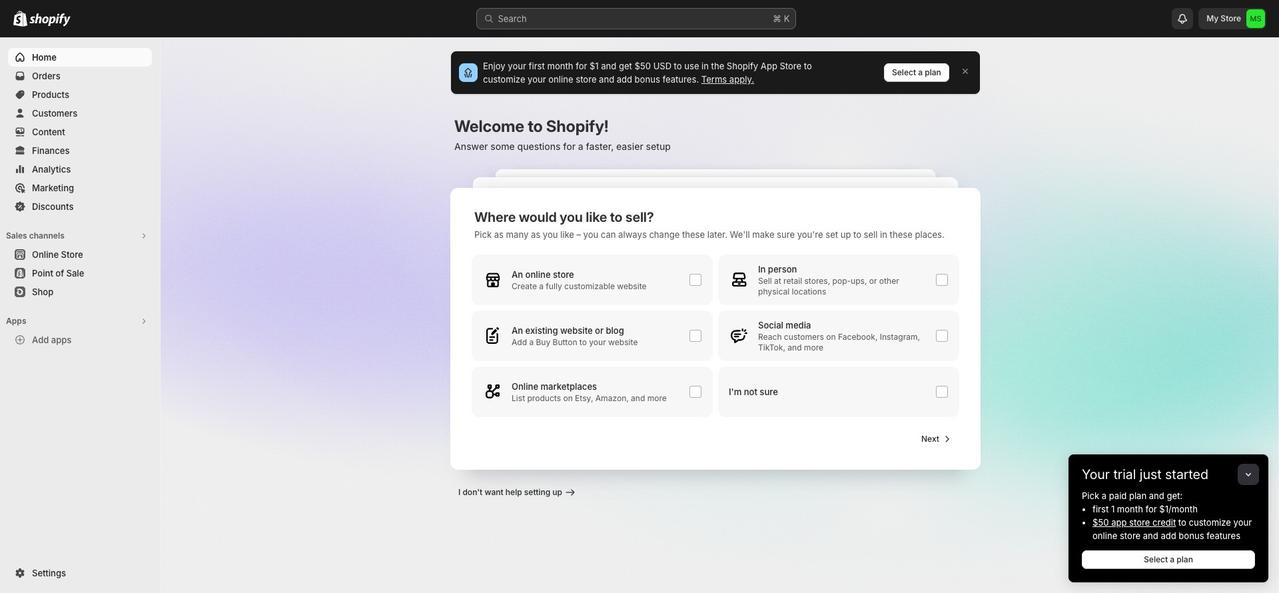 Task type: vqa. For each thing, say whether or not it's contained in the screenshot.
Customers link
no



Task type: describe. For each thing, give the bounding box(es) containing it.
my store image
[[1247, 9, 1266, 28]]

0 horizontal spatial shopify image
[[13, 11, 27, 27]]



Task type: locate. For each thing, give the bounding box(es) containing it.
1 horizontal spatial shopify image
[[29, 13, 71, 27]]

shopify image
[[13, 11, 27, 27], [29, 13, 71, 27]]



